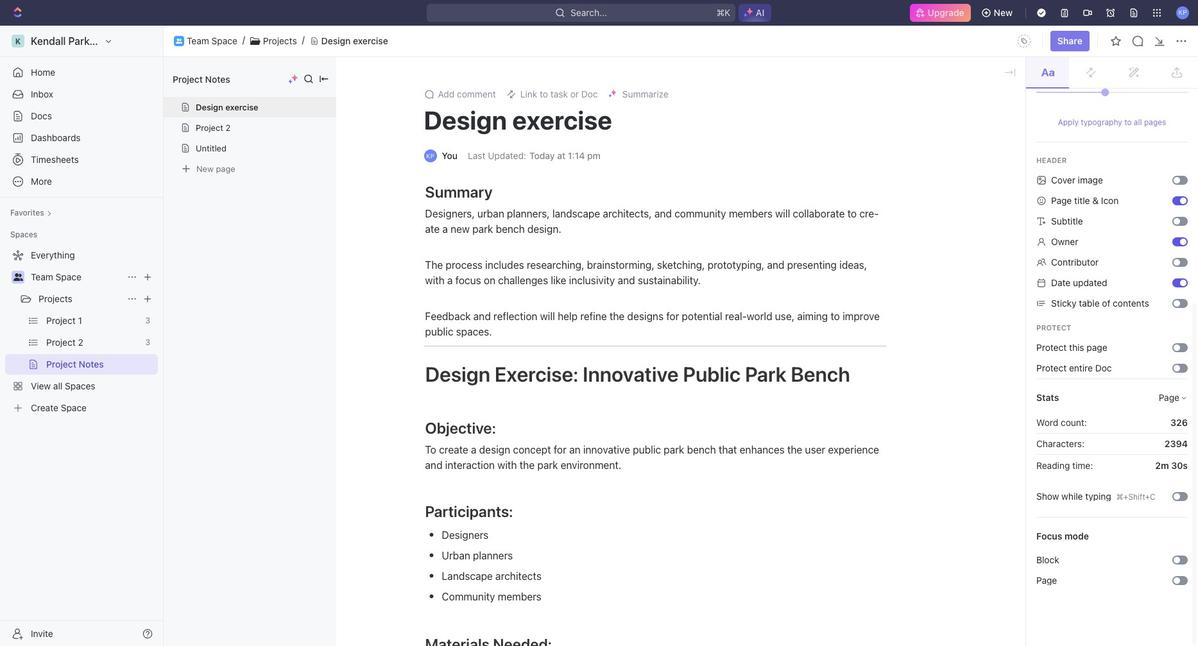 Task type: locate. For each thing, give the bounding box(es) containing it.
favorites button
[[5, 205, 57, 221]]

create
[[439, 444, 469, 456]]

1
[[78, 315, 82, 326]]

members down architects
[[498, 591, 542, 603]]

1 horizontal spatial new
[[994, 7, 1013, 18]]

with down design at the bottom of the page
[[498, 460, 517, 471]]

reading
[[1037, 460, 1071, 471]]

will
[[776, 208, 791, 220], [540, 311, 555, 322]]

landscape
[[553, 208, 600, 220]]

team space inside sidebar navigation
[[31, 272, 81, 282]]

0 horizontal spatial with
[[425, 275, 445, 286]]

all
[[1134, 117, 1143, 127], [53, 381, 62, 392]]

project left '1'
[[46, 315, 76, 326]]

spaces inside 'link'
[[65, 381, 95, 392]]

2 horizontal spatial design exercise
[[424, 105, 612, 135]]

with inside to create a design concept for an innovative public park bench that enhances the user experience and interaction with the park environment.
[[498, 460, 517, 471]]

contributor
[[1052, 257, 1099, 268]]

dashboards
[[31, 132, 81, 143]]

1 horizontal spatial public
[[633, 444, 661, 456]]

space for user group icon
[[212, 35, 237, 46]]

protect down sticky
[[1037, 324, 1072, 332]]

sidebar navigation
[[0, 26, 166, 647]]

doc right entire
[[1096, 363, 1112, 374]]

timesheets
[[31, 154, 79, 165]]

0 vertical spatial a
[[443, 223, 448, 235]]

project 2 down project 1
[[46, 337, 83, 348]]

icon
[[1102, 195, 1119, 206]]

2 vertical spatial the
[[520, 460, 535, 471]]

0 horizontal spatial will
[[540, 311, 555, 322]]

project up view all spaces
[[46, 359, 76, 370]]

a inside the process includes researching, brainstorming, sketching, prototyping, and presenting ideas, with a focus on challenges like inclusivity and sustainability.
[[448, 275, 453, 286]]

project notes down user group icon
[[173, 74, 230, 84]]

1 vertical spatial project 2
[[46, 337, 83, 348]]

or
[[571, 89, 579, 100]]

2 3 from the top
[[145, 338, 150, 347]]

2 protect from the top
[[1037, 342, 1067, 353]]

will left the collaborate
[[776, 208, 791, 220]]

summarize button
[[603, 85, 674, 103]]

project 2 inside sidebar navigation
[[46, 337, 83, 348]]

2 down '1'
[[78, 337, 83, 348]]

0 vertical spatial new
[[994, 7, 1013, 18]]

project down project 1
[[46, 337, 76, 348]]

project for project 1 link
[[46, 315, 76, 326]]

1 horizontal spatial team space
[[187, 35, 237, 46]]

project for project notes link at the bottom left
[[46, 359, 76, 370]]

kp
[[1179, 9, 1188, 16], [426, 152, 435, 160]]

1 horizontal spatial kp
[[1179, 9, 1188, 16]]

space down view all spaces 'link'
[[61, 403, 87, 413]]

0 horizontal spatial exercise
[[226, 102, 259, 112]]

1 vertical spatial team
[[31, 272, 53, 282]]

public inside to create a design concept for an innovative public park bench that enhances the user experience and interaction with the park environment.
[[633, 444, 661, 456]]

0 vertical spatial notes
[[205, 74, 230, 84]]

the right refine on the top of the page
[[610, 311, 625, 322]]

0 vertical spatial team
[[187, 35, 209, 46]]

1 horizontal spatial doc
[[1096, 363, 1112, 374]]

1 vertical spatial park
[[664, 444, 685, 456]]

1 vertical spatial bench
[[687, 444, 716, 456]]

0 horizontal spatial notes
[[79, 359, 104, 370]]

30s
[[1172, 460, 1188, 471]]

will left help at the top left
[[540, 311, 555, 322]]

timesheets link
[[5, 150, 158, 170]]

2 horizontal spatial exercise
[[512, 105, 612, 135]]

page down cover at right
[[1052, 195, 1072, 206]]

⌘k
[[717, 7, 731, 18]]

0 vertical spatial project 2
[[196, 123, 231, 133]]

park down concept
[[538, 460, 558, 471]]

0 horizontal spatial bench
[[496, 223, 525, 235]]

0 horizontal spatial the
[[520, 460, 535, 471]]

page
[[1052, 195, 1072, 206], [1159, 392, 1180, 403], [1037, 575, 1058, 586]]

page down untitled
[[216, 163, 235, 174]]

1 vertical spatial notes
[[79, 359, 104, 370]]

last
[[468, 150, 486, 161]]

1 horizontal spatial bench
[[687, 444, 716, 456]]

1 horizontal spatial notes
[[205, 74, 230, 84]]

dashboards link
[[5, 128, 158, 148]]

3
[[145, 316, 150, 326], [145, 338, 150, 347]]

0 horizontal spatial projects
[[39, 293, 72, 304]]

new down untitled
[[196, 163, 214, 174]]

feedback
[[425, 311, 471, 322]]

the process includes researching, brainstorming, sketching, prototyping, and presenting ideas, with a focus on challenges like inclusivity and sustainability.
[[425, 259, 870, 286]]

new
[[451, 223, 470, 235]]

protect this page
[[1037, 342, 1108, 353]]

1 vertical spatial page
[[1087, 342, 1108, 353]]

1 horizontal spatial members
[[729, 208, 773, 220]]

create space link
[[5, 398, 155, 419]]

and
[[655, 208, 672, 220], [767, 259, 785, 271], [618, 275, 635, 286], [474, 311, 491, 322], [425, 460, 443, 471]]

project for "project 2" link
[[46, 337, 76, 348]]

2 vertical spatial protect
[[1037, 363, 1067, 374]]

a inside to create a design concept for an innovative public park bench that enhances the user experience and interaction with the park environment.
[[471, 444, 477, 456]]

1 horizontal spatial spaces
[[65, 381, 95, 392]]

2 up untitled
[[226, 123, 231, 133]]

0 horizontal spatial 2
[[78, 337, 83, 348]]

0 horizontal spatial all
[[53, 381, 62, 392]]

to left cre
[[848, 208, 857, 220]]

2 horizontal spatial the
[[788, 444, 803, 456]]

at
[[557, 150, 566, 161]]

public
[[425, 326, 454, 338], [633, 444, 661, 456]]

0 vertical spatial kp
[[1179, 9, 1188, 16]]

page down block
[[1037, 575, 1058, 586]]

0 vertical spatial team space
[[187, 35, 237, 46]]

2m 30s
[[1156, 460, 1188, 471]]

and inside to create a design concept for an innovative public park bench that enhances the user experience and interaction with the park environment.
[[425, 460, 443, 471]]

time:
[[1073, 460, 1094, 471]]

projects inside sidebar navigation
[[39, 293, 72, 304]]

0 horizontal spatial team space link
[[31, 267, 122, 288]]

1 vertical spatial space
[[56, 272, 81, 282]]

3 up project notes link at the bottom left
[[145, 338, 150, 347]]

page right this
[[1087, 342, 1108, 353]]

more button
[[5, 171, 158, 192]]

includes
[[486, 259, 524, 271]]

0 vertical spatial 3
[[145, 316, 150, 326]]

park left that
[[664, 444, 685, 456]]

members
[[729, 208, 773, 220], [498, 591, 542, 603]]

the down concept
[[520, 460, 535, 471]]

team space link for user group icon
[[187, 35, 237, 46]]

1 horizontal spatial projects link
[[263, 35, 297, 46]]

to
[[540, 89, 548, 100], [1125, 117, 1132, 127], [848, 208, 857, 220], [831, 311, 840, 322]]

dropdown menu image
[[1014, 31, 1035, 51]]

to
[[425, 444, 437, 456]]

new
[[994, 7, 1013, 18], [196, 163, 214, 174]]

characters:
[[1037, 439, 1085, 449]]

team space link down everything link
[[31, 267, 122, 288]]

architects,
[[603, 208, 652, 220]]

0 vertical spatial park
[[473, 223, 493, 235]]

1 protect from the top
[[1037, 324, 1072, 332]]

spaces
[[10, 230, 37, 239], [65, 381, 95, 392]]

1 horizontal spatial for
[[667, 311, 679, 322]]

while
[[1062, 491, 1083, 502]]

team space down everything
[[31, 272, 81, 282]]

objective:
[[425, 419, 496, 437]]

reflection
[[494, 311, 538, 322]]

on
[[484, 275, 496, 286]]

community
[[675, 208, 727, 220]]

and down the to
[[425, 460, 443, 471]]

to inside the designers, urban planners, landscape architects, and community members will collaborate to cre ate a new park bench design.
[[848, 208, 857, 220]]

subtitle
[[1052, 216, 1084, 227]]

new inside button
[[994, 7, 1013, 18]]

0 horizontal spatial team space
[[31, 272, 81, 282]]

new right upgrade
[[994, 7, 1013, 18]]

to inside 'feedback and reflection will help refine the designs for potential real-world use, aiming to improve public spaces.'
[[831, 311, 840, 322]]

0 vertical spatial will
[[776, 208, 791, 220]]

public right innovative
[[633, 444, 661, 456]]

designers
[[442, 530, 489, 541]]

protect left this
[[1037, 342, 1067, 353]]

2 vertical spatial a
[[471, 444, 477, 456]]

1 vertical spatial will
[[540, 311, 555, 322]]

the left user
[[788, 444, 803, 456]]

untitled
[[196, 143, 227, 153]]

0 vertical spatial team space link
[[187, 35, 237, 46]]

the
[[610, 311, 625, 322], [788, 444, 803, 456], [520, 460, 535, 471]]

design exercise for designers, urban planners, landscape architects, and community members will collaborate to cre ate a new park bench design.
[[424, 105, 612, 135]]

show
[[1037, 491, 1060, 502]]

2 vertical spatial park
[[538, 460, 558, 471]]

3 for 2
[[145, 338, 150, 347]]

1 vertical spatial public
[[633, 444, 661, 456]]

doc
[[582, 89, 598, 100], [1096, 363, 1112, 374]]

page button
[[1159, 392, 1188, 403]]

1 3 from the top
[[145, 316, 150, 326]]

project notes up view all spaces 'link'
[[46, 359, 104, 370]]

space right user group icon
[[212, 35, 237, 46]]

1 vertical spatial projects
[[39, 293, 72, 304]]

0 vertical spatial spaces
[[10, 230, 37, 239]]

of
[[1103, 298, 1111, 309]]

1 vertical spatial 2
[[78, 337, 83, 348]]

spaces down favorites
[[10, 230, 37, 239]]

0 vertical spatial 2
[[226, 123, 231, 133]]

protect for protect entire doc
[[1037, 363, 1067, 374]]

to right the aiming on the right of the page
[[831, 311, 840, 322]]

team right user group icon
[[187, 35, 209, 46]]

team right user group image
[[31, 272, 53, 282]]

improve
[[843, 311, 880, 322]]

that
[[719, 444, 737, 456]]

pm
[[587, 150, 601, 161]]

1 vertical spatial team space
[[31, 272, 81, 282]]

will inside the designers, urban planners, landscape architects, and community members will collaborate to cre ate a new park bench design.
[[776, 208, 791, 220]]

1 vertical spatial spaces
[[65, 381, 95, 392]]

0 vertical spatial members
[[729, 208, 773, 220]]

0 horizontal spatial project 2
[[46, 337, 83, 348]]

and up spaces.
[[474, 311, 491, 322]]

word count:
[[1037, 417, 1088, 428]]

with down the in the left of the page
[[425, 275, 445, 286]]

1 vertical spatial team space link
[[31, 267, 122, 288]]

1 horizontal spatial will
[[776, 208, 791, 220]]

bench left that
[[687, 444, 716, 456]]

for right designs at the right of the page
[[667, 311, 679, 322]]

1 vertical spatial kp
[[426, 152, 435, 160]]

to right link
[[540, 89, 548, 100]]

doc right "or"
[[582, 89, 598, 100]]

to right typography on the top right
[[1125, 117, 1132, 127]]

bench down planners,
[[496, 223, 525, 235]]

0 vertical spatial for
[[667, 311, 679, 322]]

potential
[[682, 311, 723, 322]]

pages
[[1145, 117, 1167, 127]]

1 horizontal spatial the
[[610, 311, 625, 322]]

team space right user group icon
[[187, 35, 237, 46]]

design exercise: innovative public park bench
[[425, 362, 851, 387]]

protect down protect this page
[[1037, 363, 1067, 374]]

for left an
[[554, 444, 567, 456]]

1 horizontal spatial project notes
[[173, 74, 230, 84]]

ai
[[756, 7, 765, 18]]

page
[[216, 163, 235, 174], [1087, 342, 1108, 353]]

0 vertical spatial protect
[[1037, 324, 1072, 332]]

1 vertical spatial project notes
[[46, 359, 104, 370]]

1 horizontal spatial with
[[498, 460, 517, 471]]

1 horizontal spatial park
[[538, 460, 558, 471]]

public
[[683, 362, 741, 387]]

tree
[[5, 245, 158, 419]]

1:14
[[568, 150, 585, 161]]

ate
[[425, 208, 879, 235]]

0 vertical spatial doc
[[582, 89, 598, 100]]

all right view
[[53, 381, 62, 392]]

a left new
[[443, 223, 448, 235]]

to create a design concept for an innovative public park bench that enhances the user experience and interaction with the park environment.
[[425, 444, 882, 471]]

and right architects,
[[655, 208, 672, 220]]

team inside 'tree'
[[31, 272, 53, 282]]

all left pages
[[1134, 117, 1143, 127]]

create
[[31, 403, 58, 413]]

use,
[[775, 311, 795, 322]]

design
[[321, 35, 351, 46], [196, 102, 223, 112], [424, 105, 507, 135], [425, 362, 491, 387]]

0 horizontal spatial project notes
[[46, 359, 104, 370]]

tree containing everything
[[5, 245, 158, 419]]

1 vertical spatial for
[[554, 444, 567, 456]]

public down feedback
[[425, 326, 454, 338]]

0 horizontal spatial new
[[196, 163, 214, 174]]

challenges
[[498, 275, 548, 286]]

0 horizontal spatial projects link
[[39, 289, 122, 309]]

project 2 up untitled
[[196, 123, 231, 133]]

design exercise for project 2
[[196, 102, 259, 112]]

1 vertical spatial members
[[498, 591, 542, 603]]

1 vertical spatial the
[[788, 444, 803, 456]]

0 horizontal spatial public
[[425, 326, 454, 338]]

sticky
[[1052, 298, 1077, 309]]

space down everything link
[[56, 272, 81, 282]]

0 horizontal spatial for
[[554, 444, 567, 456]]

parks's
[[68, 35, 103, 47]]

1 vertical spatial protect
[[1037, 342, 1067, 353]]

architects
[[496, 571, 542, 582]]

aiming
[[798, 311, 828, 322]]

3 right project 1 link
[[145, 316, 150, 326]]

page title & icon
[[1052, 195, 1119, 206]]

0 vertical spatial with
[[425, 275, 445, 286]]

1 vertical spatial 3
[[145, 338, 150, 347]]

0 horizontal spatial design exercise
[[196, 102, 259, 112]]

1 vertical spatial new
[[196, 163, 214, 174]]

0 horizontal spatial doc
[[582, 89, 598, 100]]

0 horizontal spatial park
[[473, 223, 493, 235]]

1 vertical spatial a
[[448, 275, 453, 286]]

1 horizontal spatial team
[[187, 35, 209, 46]]

a
[[443, 223, 448, 235], [448, 275, 453, 286], [471, 444, 477, 456]]

stats
[[1037, 392, 1060, 403]]

slider
[[1102, 89, 1110, 96]]

a left focus
[[448, 275, 453, 286]]

and down brainstorming,
[[618, 275, 635, 286]]

0 vertical spatial the
[[610, 311, 625, 322]]

team space link right user group icon
[[187, 35, 237, 46]]

community
[[442, 591, 495, 603]]

park down urban
[[473, 223, 493, 235]]

space for user group image
[[56, 272, 81, 282]]

members right the community
[[729, 208, 773, 220]]

spaces up create space link
[[65, 381, 95, 392]]

3 protect from the top
[[1037, 363, 1067, 374]]

team
[[187, 35, 209, 46], [31, 272, 53, 282]]

0 vertical spatial page
[[1052, 195, 1072, 206]]

0 vertical spatial all
[[1134, 117, 1143, 127]]

exercise for designers, urban planners, landscape architects, and community members will collaborate to cre ate a new park bench design.
[[512, 105, 612, 135]]

page up the 326
[[1159, 392, 1180, 403]]

0 vertical spatial project notes
[[173, 74, 230, 84]]

urban planners
[[442, 550, 513, 562]]

a up interaction at the left bottom
[[471, 444, 477, 456]]



Task type: describe. For each thing, give the bounding box(es) containing it.
workspace
[[106, 35, 159, 47]]

protect for protect this page
[[1037, 342, 1067, 353]]

2 inside sidebar navigation
[[78, 337, 83, 348]]

focus mode
[[1037, 531, 1089, 542]]

with inside the process includes researching, brainstorming, sketching, prototyping, and presenting ideas, with a focus on challenges like inclusivity and sustainability.
[[425, 275, 445, 286]]

new for new
[[994, 7, 1013, 18]]

inbox
[[31, 89, 53, 100]]

2394
[[1165, 439, 1188, 449]]

team space for user group icon
[[187, 35, 237, 46]]

spaces.
[[456, 326, 492, 338]]

1 vertical spatial projects link
[[39, 289, 122, 309]]

upgrade
[[928, 7, 965, 18]]

planners,
[[507, 208, 550, 220]]

add comment
[[438, 89, 496, 100]]

last updated: today at 1:14 pm
[[468, 150, 601, 161]]

inbox link
[[5, 84, 158, 105]]

ideas,
[[840, 259, 867, 271]]

presenting
[[788, 259, 837, 271]]

will inside 'feedback and reflection will help refine the designs for potential real-world use, aiming to improve public spaces.'
[[540, 311, 555, 322]]

design.
[[528, 223, 562, 235]]

table
[[1080, 298, 1100, 309]]

326
[[1171, 417, 1188, 428]]

3 for 1
[[145, 316, 150, 326]]

task
[[551, 89, 568, 100]]

innovative
[[583, 362, 679, 387]]

project notes inside sidebar navigation
[[46, 359, 104, 370]]

community members
[[442, 591, 542, 603]]

2 horizontal spatial park
[[664, 444, 685, 456]]

date
[[1052, 277, 1071, 288]]

concept
[[513, 444, 551, 456]]

typing
[[1086, 491, 1112, 502]]

cover image
[[1052, 175, 1104, 186]]

date updated
[[1052, 277, 1108, 288]]

block
[[1037, 555, 1060, 566]]

world
[[747, 311, 773, 322]]

search...
[[571, 7, 607, 18]]

ai button
[[739, 4, 772, 22]]

link to task or doc
[[521, 89, 598, 100]]

1 horizontal spatial page
[[1087, 342, 1108, 353]]

everything link
[[5, 245, 155, 266]]

interaction
[[445, 460, 495, 471]]

researching,
[[527, 259, 585, 271]]

team space link for user group image
[[31, 267, 122, 288]]

park
[[745, 362, 787, 387]]

reading time:
[[1037, 460, 1094, 471]]

0 vertical spatial projects
[[263, 35, 297, 46]]

project up untitled
[[196, 123, 223, 133]]

experience
[[828, 444, 880, 456]]

focus
[[1037, 531, 1063, 542]]

tree inside sidebar navigation
[[5, 245, 158, 419]]

everything
[[31, 250, 75, 261]]

urban
[[442, 550, 471, 562]]

public inside 'feedback and reflection will help refine the designs for potential real-world use, aiming to improve public spaces.'
[[425, 326, 454, 338]]

exercise:
[[495, 362, 579, 387]]

doc inside dropdown button
[[582, 89, 598, 100]]

help
[[558, 311, 578, 322]]

typography
[[1081, 117, 1123, 127]]

kp inside dropdown button
[[1179, 9, 1188, 16]]

for inside 'feedback and reflection will help refine the designs for potential real-world use, aiming to improve public spaces.'
[[667, 311, 679, 322]]

0 horizontal spatial members
[[498, 591, 542, 603]]

project 2 link
[[46, 333, 140, 353]]

bench inside the designers, urban planners, landscape architects, and community members will collaborate to cre ate a new park bench design.
[[496, 223, 525, 235]]

updated:
[[488, 150, 526, 161]]

and inside 'feedback and reflection will help refine the designs for potential real-world use, aiming to improve public spaces.'
[[474, 311, 491, 322]]

team space for user group image
[[31, 272, 81, 282]]

you
[[442, 150, 458, 161]]

0 horizontal spatial kp
[[426, 152, 435, 160]]

project 1 link
[[46, 311, 140, 331]]

exercise for project 2
[[226, 102, 259, 112]]

this
[[1070, 342, 1085, 353]]

1 vertical spatial page
[[1159, 392, 1180, 403]]

invite
[[31, 628, 53, 639]]

notes inside 'tree'
[[79, 359, 104, 370]]

create space
[[31, 403, 87, 413]]

sketching,
[[657, 259, 705, 271]]

1 horizontal spatial all
[[1134, 117, 1143, 127]]

prototyping,
[[708, 259, 765, 271]]

user
[[805, 444, 826, 456]]

title
[[1075, 195, 1090, 206]]

for inside to create a design concept for an innovative public park bench that enhances the user experience and interaction with the park environment.
[[554, 444, 567, 456]]

team for team space link associated with user group image
[[31, 272, 53, 282]]

link
[[521, 89, 538, 100]]

sustainability.
[[638, 275, 701, 286]]

more
[[31, 176, 52, 187]]

&
[[1093, 195, 1099, 206]]

apply
[[1058, 117, 1079, 127]]

and left presenting
[[767, 259, 785, 271]]

brainstorming,
[[587, 259, 655, 271]]

summary
[[425, 183, 493, 201]]

share
[[1058, 35, 1083, 46]]

and inside the designers, urban planners, landscape architects, and community members will collaborate to cre ate a new park bench design.
[[655, 208, 672, 220]]

cover
[[1052, 175, 1076, 186]]

a inside the designers, urban planners, landscape architects, and community members will collaborate to cre ate a new park bench design.
[[443, 223, 448, 235]]

members inside the designers, urban planners, landscape architects, and community members will collaborate to cre ate a new park bench design.
[[729, 208, 773, 220]]

add
[[438, 89, 455, 100]]

refine
[[581, 311, 607, 322]]

today
[[530, 150, 555, 161]]

upgrade link
[[910, 4, 971, 22]]

the
[[425, 259, 443, 271]]

1 horizontal spatial design exercise
[[321, 35, 388, 46]]

park inside the designers, urban planners, landscape architects, and community members will collaborate to cre ate a new park bench design.
[[473, 223, 493, 235]]

2 vertical spatial space
[[61, 403, 87, 413]]

the inside 'feedback and reflection will help refine the designs for potential real-world use, aiming to improve public spaces.'
[[610, 311, 625, 322]]

sticky table of contents
[[1052, 298, 1150, 309]]

kendall parks's workspace, , element
[[12, 35, 24, 48]]

1 horizontal spatial exercise
[[353, 35, 388, 46]]

urban
[[478, 208, 505, 220]]

new button
[[976, 3, 1021, 23]]

user group image
[[176, 38, 182, 44]]

1 horizontal spatial 2
[[226, 123, 231, 133]]

0 horizontal spatial spaces
[[10, 230, 37, 239]]

user group image
[[13, 274, 23, 281]]

new for new page
[[196, 163, 214, 174]]

0 horizontal spatial page
[[216, 163, 235, 174]]

real-
[[725, 311, 747, 322]]

project down user group icon
[[173, 74, 203, 84]]

designers,
[[425, 208, 475, 220]]

protect entire doc
[[1037, 363, 1112, 374]]

bench inside to create a design concept for an innovative public park bench that enhances the user experience and interaction with the park environment.
[[687, 444, 716, 456]]

cre
[[860, 208, 879, 220]]

word
[[1037, 417, 1059, 428]]

2 vertical spatial page
[[1037, 575, 1058, 586]]

view all spaces
[[31, 381, 95, 392]]

all inside 'link'
[[53, 381, 62, 392]]

protect for protect
[[1037, 324, 1072, 332]]

innovative
[[583, 444, 630, 456]]

image
[[1078, 175, 1104, 186]]

an
[[570, 444, 581, 456]]

docs link
[[5, 106, 158, 126]]

1 horizontal spatial project 2
[[196, 123, 231, 133]]

environment.
[[561, 460, 622, 471]]

to inside dropdown button
[[540, 89, 548, 100]]

team for team space link related to user group icon
[[187, 35, 209, 46]]



Task type: vqa. For each thing, say whether or not it's contained in the screenshot.
Page title & Icon
yes



